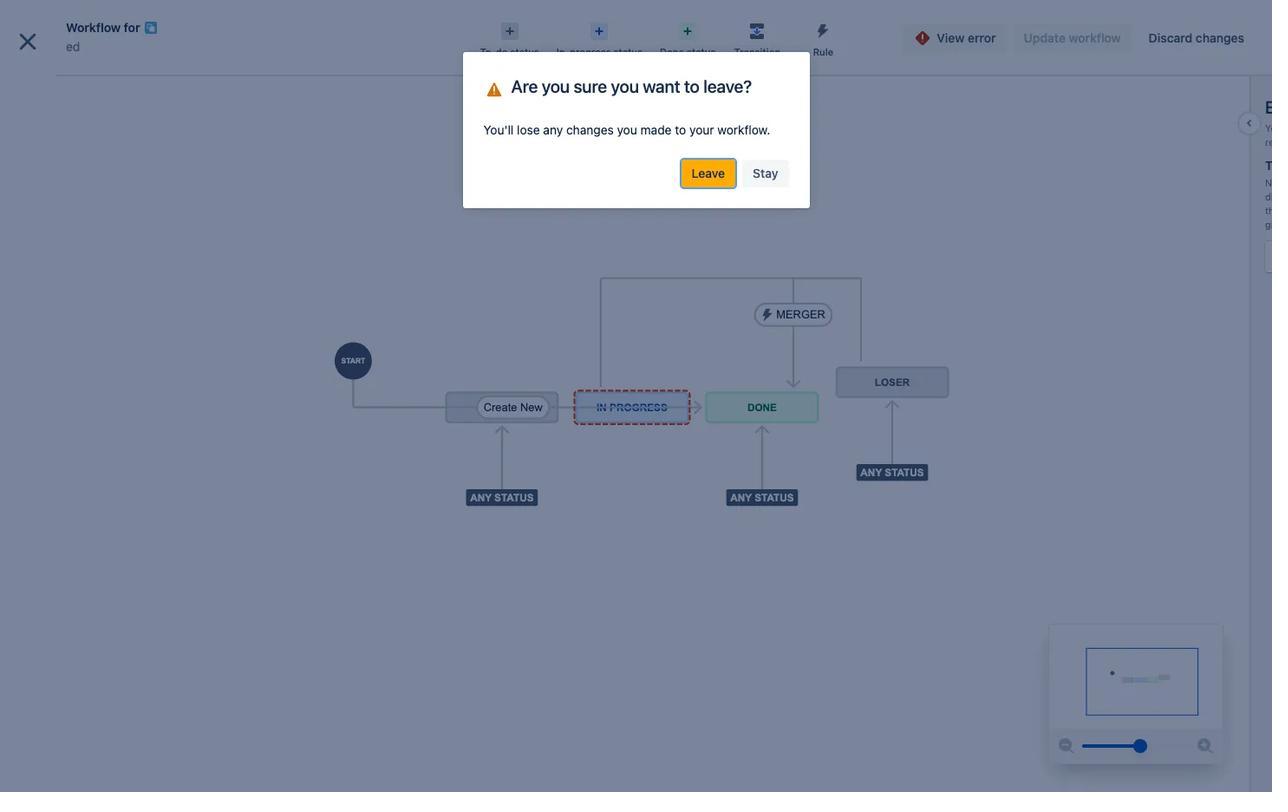 Task type: vqa. For each thing, say whether or not it's contained in the screenshot.
ed
yes



Task type: describe. For each thing, give the bounding box(es) containing it.
workflow.
[[718, 122, 771, 137]]

made
[[641, 122, 672, 137]]

dialog containing workflow for
[[0, 0, 1273, 792]]

progress
[[570, 46, 611, 57]]

search image
[[950, 17, 964, 31]]

done
[[660, 46, 684, 57]]

lose
[[517, 122, 540, 137]]

leave button
[[682, 160, 736, 187]]

ed link
[[66, 36, 80, 57]]

leave
[[692, 166, 725, 180]]

zoom out image
[[1057, 736, 1078, 757]]

stay
[[753, 166, 779, 180]]

you right sure
[[611, 76, 639, 96]]

do
[[496, 46, 508, 57]]

status inside done status popup button
[[687, 46, 716, 57]]

you're in the workflow viewfinder, use the arrow keys to move it element
[[1050, 625, 1223, 729]]

create
[[701, 16, 740, 31]]

create banner
[[0, 0, 1273, 49]]

view
[[937, 30, 965, 45]]

Zoom level range field
[[1083, 729, 1190, 763]]

done status
[[660, 46, 716, 57]]

to-
[[480, 46, 496, 57]]

changes inside are you sure you want to leave? dialog
[[566, 122, 614, 137]]

transition button
[[725, 17, 791, 59]]

rule button
[[791, 17, 857, 59]]

leave?
[[704, 76, 752, 96]]

warning image
[[484, 75, 504, 100]]

you right are
[[542, 76, 570, 96]]

any
[[543, 122, 563, 137]]

for
[[124, 20, 140, 35]]

1 vertical spatial ed
[[52, 75, 67, 90]]

close workflow editor image
[[14, 28, 42, 56]]

rule
[[813, 46, 834, 57]]

your
[[690, 122, 714, 137]]

you'll lose any changes you made to your workflow.
[[484, 122, 771, 137]]

to-do status button
[[472, 17, 548, 59]]

want
[[643, 76, 681, 96]]

you left made
[[617, 122, 638, 137]]

in-progress status
[[557, 46, 643, 57]]

sure
[[574, 76, 607, 96]]

discard changes button
[[1139, 24, 1255, 52]]



Task type: locate. For each thing, give the bounding box(es) containing it.
2 status from the left
[[614, 46, 643, 57]]

1 vertical spatial to
[[675, 122, 686, 137]]

error
[[968, 30, 996, 45]]

in-progress status button
[[548, 17, 652, 59]]

changes inside button
[[1196, 30, 1245, 45]]

dialog
[[0, 0, 1273, 792]]

primary element
[[10, 0, 943, 48]]

to right want at the top right of the page
[[684, 76, 700, 96]]

1 status from the left
[[510, 46, 539, 57]]

0 vertical spatial ed
[[66, 39, 80, 54]]

in-
[[557, 46, 570, 57]]

Search field
[[943, 10, 1117, 38]]

you'll
[[484, 122, 514, 137]]

status right done
[[687, 46, 716, 57]]

workflow
[[66, 20, 121, 35]]

changes
[[1196, 30, 1245, 45], [566, 122, 614, 137]]

status right do
[[510, 46, 539, 57]]

yo
[[1266, 122, 1273, 147]]

ed inside dialog
[[66, 39, 80, 54]]

view error button
[[903, 24, 1007, 52]]

n
[[1266, 177, 1273, 229]]

1 horizontal spatial status
[[614, 46, 643, 57]]

ed down "ed" link
[[52, 75, 67, 90]]

to left your
[[675, 122, 686, 137]]

0 vertical spatial changes
[[1196, 30, 1245, 45]]

view error
[[937, 30, 996, 45]]

stay button
[[743, 160, 789, 187]]

ed
[[66, 39, 80, 54], [52, 75, 67, 90]]

to
[[684, 76, 700, 96], [675, 122, 686, 137]]

create button
[[691, 10, 750, 38]]

1 vertical spatial changes
[[566, 122, 614, 137]]

workflow for
[[66, 20, 140, 35]]

changes right discard
[[1196, 30, 1245, 45]]

0 vertical spatial to
[[684, 76, 700, 96]]

discard changes
[[1149, 30, 1245, 45]]

2 horizontal spatial status
[[687, 46, 716, 57]]

are you sure you want to leave?
[[511, 76, 752, 96]]

1 horizontal spatial changes
[[1196, 30, 1245, 45]]

changes right "any"
[[566, 122, 614, 137]]

0 horizontal spatial changes
[[566, 122, 614, 137]]

status inside to-do status popup button
[[510, 46, 539, 57]]

to-do status
[[480, 46, 539, 57]]

status up are you sure you want to leave?
[[614, 46, 643, 57]]

are you sure you want to leave? dialog
[[463, 52, 810, 208]]

discard
[[1149, 30, 1193, 45]]

jira software image
[[45, 13, 162, 34], [45, 13, 162, 34]]

you
[[542, 76, 570, 96], [611, 76, 639, 96], [617, 122, 638, 137]]

zoom in image
[[1195, 736, 1216, 757]]

status
[[510, 46, 539, 57], [614, 46, 643, 57], [687, 46, 716, 57]]

status for in-progress status
[[614, 46, 643, 57]]

are
[[511, 76, 538, 96]]

ed down workflow
[[66, 39, 80, 54]]

transition
[[735, 46, 781, 57]]

0 horizontal spatial status
[[510, 46, 539, 57]]

3 status from the left
[[687, 46, 716, 57]]

status for to-do status
[[510, 46, 539, 57]]

status inside the in-progress status popup button
[[614, 46, 643, 57]]

group
[[7, 318, 201, 412], [7, 318, 201, 365], [7, 365, 201, 412]]

done status button
[[652, 17, 725, 59]]



